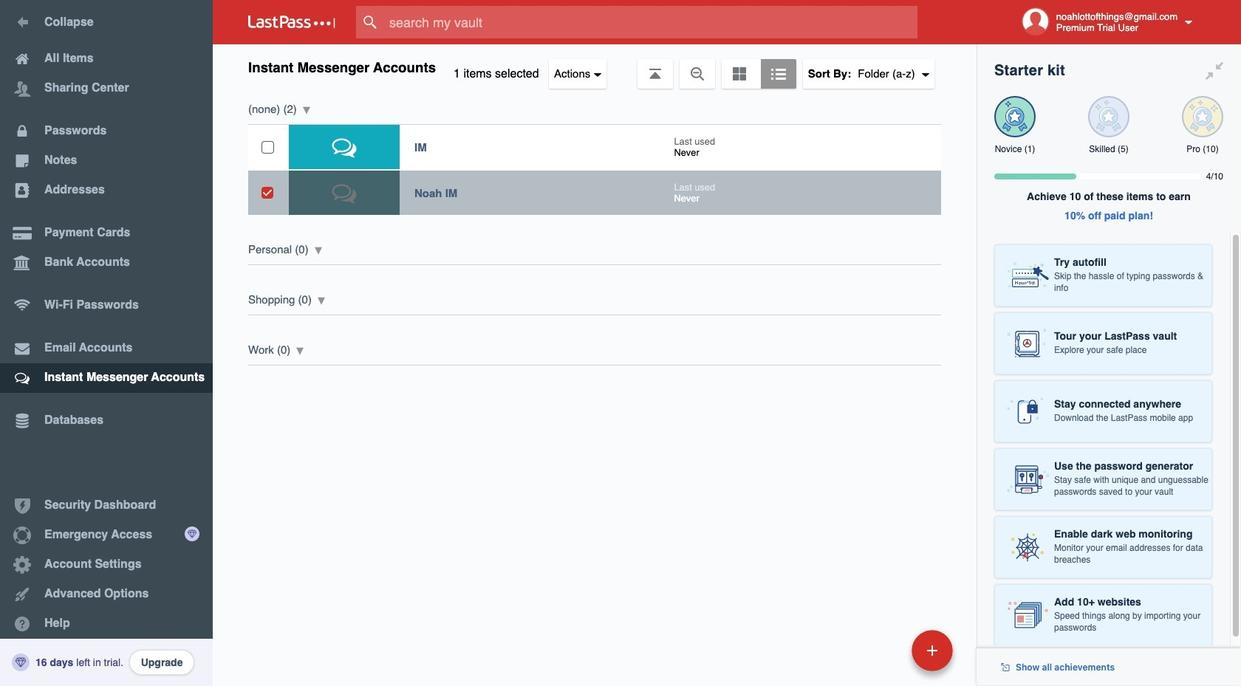 Task type: locate. For each thing, give the bounding box(es) containing it.
lastpass image
[[248, 16, 336, 29]]

new item navigation
[[810, 626, 962, 687]]

new item element
[[810, 630, 959, 672]]

main navigation navigation
[[0, 0, 213, 687]]

Search search field
[[356, 6, 947, 38]]



Task type: vqa. For each thing, say whether or not it's contained in the screenshot.
the Search search field
yes



Task type: describe. For each thing, give the bounding box(es) containing it.
search my vault text field
[[356, 6, 947, 38]]

vault options navigation
[[213, 44, 977, 89]]



